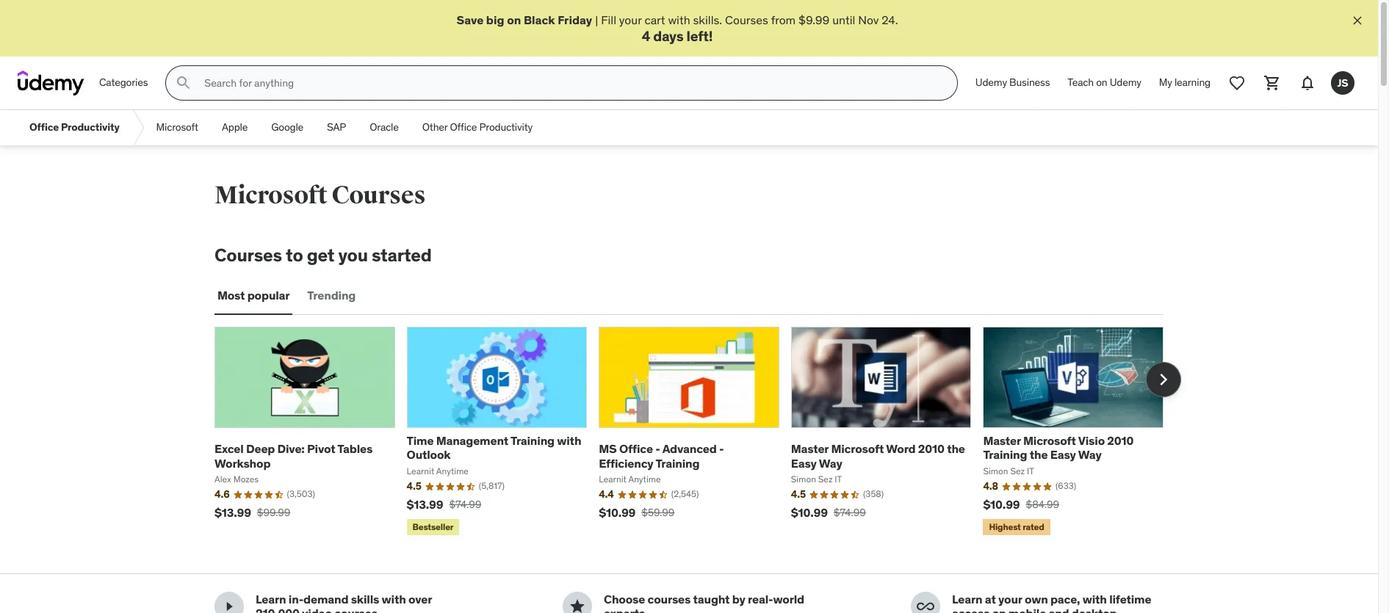 Task type: locate. For each thing, give the bounding box(es) containing it.
on right the "teach"
[[1096, 76, 1108, 89]]

udemy
[[976, 76, 1007, 89], [1110, 76, 1142, 89]]

sap link
[[315, 110, 358, 146]]

medium image
[[220, 598, 238, 613], [569, 598, 586, 613], [917, 598, 935, 613]]

1 udemy from the left
[[976, 76, 1007, 89]]

- left the advanced
[[656, 442, 660, 456]]

your inside save big on black friday | fill your cart with skills. courses from $9.99 until nov 24. 4 days left!
[[619, 12, 642, 27]]

0 horizontal spatial learn
[[256, 592, 286, 607]]

0 vertical spatial your
[[619, 12, 642, 27]]

training
[[511, 434, 555, 448], [983, 448, 1027, 462], [656, 456, 700, 471]]

udemy left my
[[1110, 76, 1142, 89]]

0 horizontal spatial office
[[29, 121, 59, 134]]

1 horizontal spatial udemy
[[1110, 76, 1142, 89]]

learn in-demand skills with over 210,000 video courses
[[256, 592, 432, 613]]

1 vertical spatial courses
[[332, 180, 426, 211]]

pivot
[[307, 442, 335, 456]]

0 horizontal spatial 2010
[[918, 442, 945, 456]]

your inside learn at your own pace, with lifetime access on mobile and desktop
[[999, 592, 1022, 607]]

courses left taught
[[648, 592, 691, 607]]

excel deep dive: pivot tables workshop link
[[215, 442, 373, 471]]

4
[[642, 27, 650, 45]]

medium image left the access
[[917, 598, 935, 613]]

microsoft right arrow pointing to subcategory menu links icon
[[156, 121, 198, 134]]

udemy business link
[[967, 66, 1059, 101]]

way inside master microsoft word 2010 the easy way
[[819, 456, 842, 471]]

with right pace,
[[1083, 592, 1107, 607]]

Search for anything text field
[[202, 71, 940, 96]]

0 horizontal spatial way
[[819, 456, 842, 471]]

microsoft inside master microsoft word 2010 the easy way
[[831, 442, 884, 456]]

with left ms
[[557, 434, 581, 448]]

apple link
[[210, 110, 260, 146]]

0 horizontal spatial medium image
[[220, 598, 238, 613]]

microsoft inside "master microsoft visio 2010 training the easy way"
[[1023, 434, 1076, 448]]

1 horizontal spatial 2010
[[1107, 434, 1134, 448]]

training inside time management training with outlook
[[511, 434, 555, 448]]

microsoft link
[[144, 110, 210, 146]]

1 horizontal spatial medium image
[[569, 598, 586, 613]]

2010 for word
[[918, 442, 945, 456]]

0 horizontal spatial -
[[656, 442, 660, 456]]

courses up most popular
[[215, 244, 282, 267]]

courses inside 'choose courses taught by real-world experts'
[[648, 592, 691, 607]]

learn
[[256, 592, 286, 607], [952, 592, 983, 607]]

most
[[217, 288, 245, 303]]

from
[[771, 12, 796, 27]]

3 medium image from the left
[[917, 598, 935, 613]]

productivity left arrow pointing to subcategory menu links icon
[[61, 121, 119, 134]]

excel deep dive: pivot tables workshop
[[215, 442, 373, 471]]

2 learn from the left
[[952, 592, 983, 607]]

2 vertical spatial courses
[[215, 244, 282, 267]]

on
[[507, 12, 521, 27], [1096, 76, 1108, 89], [992, 606, 1006, 613]]

to
[[286, 244, 303, 267]]

office for ms office - advanced - efficiency training
[[619, 442, 653, 456]]

1 horizontal spatial your
[[999, 592, 1022, 607]]

mobile
[[1009, 606, 1046, 613]]

the right word
[[947, 442, 965, 456]]

1 vertical spatial on
[[1096, 76, 1108, 89]]

0 horizontal spatial easy
[[791, 456, 817, 471]]

with up days
[[668, 12, 690, 27]]

courses
[[725, 12, 768, 27], [332, 180, 426, 211], [215, 244, 282, 267]]

24.
[[882, 12, 898, 27]]

world
[[773, 592, 804, 607]]

by
[[732, 592, 746, 607]]

0 vertical spatial on
[[507, 12, 521, 27]]

sap
[[327, 121, 346, 134]]

office right ms
[[619, 442, 653, 456]]

0 vertical spatial courses
[[725, 12, 768, 27]]

microsoft left word
[[831, 442, 884, 456]]

with inside time management training with outlook
[[557, 434, 581, 448]]

master for master microsoft word 2010 the easy way
[[791, 442, 829, 456]]

2 horizontal spatial training
[[983, 448, 1027, 462]]

efficiency
[[599, 456, 654, 471]]

courses
[[648, 592, 691, 607], [334, 606, 378, 613]]

easy
[[1050, 448, 1076, 462], [791, 456, 817, 471]]

learn left in-
[[256, 592, 286, 607]]

0 horizontal spatial productivity
[[61, 121, 119, 134]]

submit search image
[[175, 74, 193, 92]]

learn for learn in-demand skills with over 210,000 video courses
[[256, 592, 286, 607]]

1 horizontal spatial on
[[992, 606, 1006, 613]]

on inside save big on black friday | fill your cart with skills. courses from $9.99 until nov 24. 4 days left!
[[507, 12, 521, 27]]

0 horizontal spatial the
[[947, 442, 965, 456]]

office productivity
[[29, 121, 119, 134]]

2010 right word
[[918, 442, 945, 456]]

master inside "master microsoft visio 2010 training the easy way"
[[983, 434, 1021, 448]]

your
[[619, 12, 642, 27], [999, 592, 1022, 607]]

office right other
[[450, 121, 477, 134]]

0 horizontal spatial your
[[619, 12, 642, 27]]

1 horizontal spatial training
[[656, 456, 700, 471]]

2 horizontal spatial courses
[[725, 12, 768, 27]]

2010
[[1107, 434, 1134, 448], [918, 442, 945, 456]]

microsoft
[[156, 121, 198, 134], [215, 180, 327, 211], [1023, 434, 1076, 448], [831, 442, 884, 456]]

2 medium image from the left
[[569, 598, 586, 613]]

office down udemy image
[[29, 121, 59, 134]]

0 horizontal spatial udemy
[[976, 76, 1007, 89]]

word
[[886, 442, 916, 456]]

on left mobile
[[992, 606, 1006, 613]]

2010 inside "master microsoft visio 2010 training the easy way"
[[1107, 434, 1134, 448]]

0 horizontal spatial courses
[[215, 244, 282, 267]]

learn inside learn at your own pace, with lifetime access on mobile and desktop
[[952, 592, 983, 607]]

other office productivity
[[422, 121, 533, 134]]

video
[[302, 606, 332, 613]]

2 vertical spatial on
[[992, 606, 1006, 613]]

1 horizontal spatial courses
[[332, 180, 426, 211]]

carousel element
[[215, 327, 1181, 539]]

1 horizontal spatial way
[[1078, 448, 1102, 462]]

your right at
[[999, 592, 1022, 607]]

1 learn from the left
[[256, 592, 286, 607]]

master microsoft visio 2010 training the easy way
[[983, 434, 1134, 462]]

training inside ms office - advanced - efficiency training
[[656, 456, 700, 471]]

shopping cart with 0 items image
[[1264, 74, 1281, 92]]

teach on udemy
[[1068, 76, 1142, 89]]

medium image for choose courses taught by real-world experts
[[569, 598, 586, 613]]

medium image left experts
[[569, 598, 586, 613]]

courses up started
[[332, 180, 426, 211]]

wishlist image
[[1228, 74, 1246, 92]]

1 horizontal spatial easy
[[1050, 448, 1076, 462]]

2010 inside master microsoft word 2010 the easy way
[[918, 442, 945, 456]]

2010 right visio
[[1107, 434, 1134, 448]]

0 horizontal spatial training
[[511, 434, 555, 448]]

google
[[271, 121, 304, 134]]

courses left 'from'
[[725, 12, 768, 27]]

easy inside "master microsoft visio 2010 training the easy way"
[[1050, 448, 1076, 462]]

1 medium image from the left
[[220, 598, 238, 613]]

2 horizontal spatial on
[[1096, 76, 1108, 89]]

way inside "master microsoft visio 2010 training the easy way"
[[1078, 448, 1102, 462]]

1 horizontal spatial the
[[1030, 448, 1048, 462]]

1 horizontal spatial office
[[450, 121, 477, 134]]

pace,
[[1051, 592, 1080, 607]]

the left visio
[[1030, 448, 1048, 462]]

2 horizontal spatial medium image
[[917, 598, 935, 613]]

microsoft left visio
[[1023, 434, 1076, 448]]

1 horizontal spatial -
[[719, 442, 724, 456]]

courses to get you started
[[215, 244, 432, 267]]

office
[[29, 121, 59, 134], [450, 121, 477, 134], [619, 442, 653, 456]]

visio
[[1078, 434, 1105, 448]]

master
[[983, 434, 1021, 448], [791, 442, 829, 456]]

courses right video
[[334, 606, 378, 613]]

medium image left 210,000 at the bottom left of the page
[[220, 598, 238, 613]]

my
[[1159, 76, 1172, 89]]

1 horizontal spatial courses
[[648, 592, 691, 607]]

- right the advanced
[[719, 442, 724, 456]]

oracle
[[370, 121, 399, 134]]

210,000
[[256, 606, 300, 613]]

master inside master microsoft word 2010 the easy way
[[791, 442, 829, 456]]

on right "big"
[[507, 12, 521, 27]]

trending button
[[304, 278, 359, 314]]

2 horizontal spatial office
[[619, 442, 653, 456]]

and
[[1049, 606, 1069, 613]]

master microsoft word 2010 the easy way
[[791, 442, 965, 471]]

productivity right other
[[479, 121, 533, 134]]

microsoft courses
[[215, 180, 426, 211]]

udemy left business
[[976, 76, 1007, 89]]

learn inside learn in-demand skills with over 210,000 video courses
[[256, 592, 286, 607]]

1 vertical spatial your
[[999, 592, 1022, 607]]

your right fill
[[619, 12, 642, 27]]

2010 for visio
[[1107, 434, 1134, 448]]

1 horizontal spatial productivity
[[479, 121, 533, 134]]

learn left at
[[952, 592, 983, 607]]

microsoft up to at left top
[[215, 180, 327, 211]]

with inside learn at your own pace, with lifetime access on mobile and desktop
[[1083, 592, 1107, 607]]

the inside "master microsoft visio 2010 training the easy way"
[[1030, 448, 1048, 462]]

0 horizontal spatial courses
[[334, 606, 378, 613]]

with left over
[[382, 592, 406, 607]]

google link
[[260, 110, 315, 146]]

0 horizontal spatial master
[[791, 442, 829, 456]]

save big on black friday | fill your cart with skills. courses from $9.99 until nov 24. 4 days left!
[[457, 12, 898, 45]]

0 horizontal spatial on
[[507, 12, 521, 27]]

1 horizontal spatial master
[[983, 434, 1021, 448]]

1 horizontal spatial learn
[[952, 592, 983, 607]]

office inside ms office - advanced - efficiency training
[[619, 442, 653, 456]]



Task type: vqa. For each thing, say whether or not it's contained in the screenshot.
the rightmost 4.7
no



Task type: describe. For each thing, give the bounding box(es) containing it.
my learning link
[[1150, 66, 1220, 101]]

time management training with outlook
[[407, 434, 581, 462]]

choose
[[604, 592, 645, 607]]

1 productivity from the left
[[61, 121, 119, 134]]

fill
[[601, 12, 616, 27]]

learning
[[1175, 76, 1211, 89]]

office for other office productivity
[[450, 121, 477, 134]]

most popular
[[217, 288, 290, 303]]

js
[[1338, 76, 1349, 89]]

time
[[407, 434, 434, 448]]

dive:
[[277, 442, 305, 456]]

outlook
[[407, 448, 451, 462]]

with inside save big on black friday | fill your cart with skills. courses from $9.99 until nov 24. 4 days left!
[[668, 12, 690, 27]]

trending
[[307, 288, 356, 303]]

choose courses taught by real-world experts
[[604, 592, 804, 613]]

arrow pointing to subcategory menu links image
[[131, 110, 144, 146]]

oracle link
[[358, 110, 411, 146]]

until
[[833, 12, 856, 27]]

other
[[422, 121, 448, 134]]

apple
[[222, 121, 248, 134]]

left!
[[687, 27, 713, 45]]

experts
[[604, 606, 645, 613]]

learn at your own pace, with lifetime access on mobile and desktop
[[952, 592, 1152, 613]]

notifications image
[[1299, 74, 1317, 92]]

save
[[457, 12, 484, 27]]

learn for learn at your own pace, with lifetime access on mobile and desktop
[[952, 592, 983, 607]]

2 productivity from the left
[[479, 121, 533, 134]]

easy inside master microsoft word 2010 the easy way
[[791, 456, 817, 471]]

close image
[[1350, 13, 1365, 28]]

own
[[1025, 592, 1048, 607]]

office productivity link
[[18, 110, 131, 146]]

most popular button
[[215, 278, 293, 314]]

taught
[[693, 592, 730, 607]]

excel
[[215, 442, 244, 456]]

2 - from the left
[[719, 442, 724, 456]]

udemy business
[[976, 76, 1050, 89]]

started
[[372, 244, 432, 267]]

tables
[[337, 442, 373, 456]]

ms office - advanced - efficiency training link
[[599, 442, 724, 471]]

access
[[952, 606, 990, 613]]

friday
[[558, 12, 592, 27]]

next image
[[1152, 368, 1176, 392]]

training inside "master microsoft visio 2010 training the easy way"
[[983, 448, 1027, 462]]

on inside learn at your own pace, with lifetime access on mobile and desktop
[[992, 606, 1006, 613]]

master microsoft visio 2010 training the easy way link
[[983, 434, 1134, 462]]

days
[[653, 27, 684, 45]]

black
[[524, 12, 555, 27]]

courses inside save big on black friday | fill your cart with skills. courses from $9.99 until nov 24. 4 days left!
[[725, 12, 768, 27]]

lifetime
[[1110, 592, 1152, 607]]

big
[[486, 12, 504, 27]]

2 udemy from the left
[[1110, 76, 1142, 89]]

teach on udemy link
[[1059, 66, 1150, 101]]

categories button
[[90, 66, 157, 101]]

medium image for learn at your own pace, with lifetime access on mobile and desktop
[[917, 598, 935, 613]]

js link
[[1325, 66, 1361, 101]]

$9.99
[[799, 12, 830, 27]]

advanced
[[662, 442, 717, 456]]

medium image for learn in-demand skills with over 210,000 video courses
[[220, 598, 238, 613]]

1 - from the left
[[656, 442, 660, 456]]

ms office - advanced - efficiency training
[[599, 442, 724, 471]]

real-
[[748, 592, 773, 607]]

demand
[[303, 592, 348, 607]]

udemy image
[[18, 71, 84, 96]]

my learning
[[1159, 76, 1211, 89]]

master microsoft word 2010 the easy way link
[[791, 442, 965, 471]]

get
[[307, 244, 335, 267]]

categories
[[99, 76, 148, 89]]

teach
[[1068, 76, 1094, 89]]

master for master microsoft visio 2010 training the easy way
[[983, 434, 1021, 448]]

cart
[[645, 12, 665, 27]]

skills
[[351, 592, 379, 607]]

you
[[338, 244, 368, 267]]

popular
[[247, 288, 290, 303]]

deep
[[246, 442, 275, 456]]

other office productivity link
[[411, 110, 544, 146]]

business
[[1010, 76, 1050, 89]]

ms
[[599, 442, 617, 456]]

in-
[[289, 592, 303, 607]]

|
[[595, 12, 598, 27]]

courses inside learn in-demand skills with over 210,000 video courses
[[334, 606, 378, 613]]

nov
[[858, 12, 879, 27]]

desktop
[[1072, 606, 1117, 613]]

time management training with outlook link
[[407, 434, 581, 462]]

with inside learn in-demand skills with over 210,000 video courses
[[382, 592, 406, 607]]

workshop
[[215, 456, 271, 471]]

management
[[436, 434, 508, 448]]

at
[[985, 592, 996, 607]]

the inside master microsoft word 2010 the easy way
[[947, 442, 965, 456]]

skills.
[[693, 12, 722, 27]]



